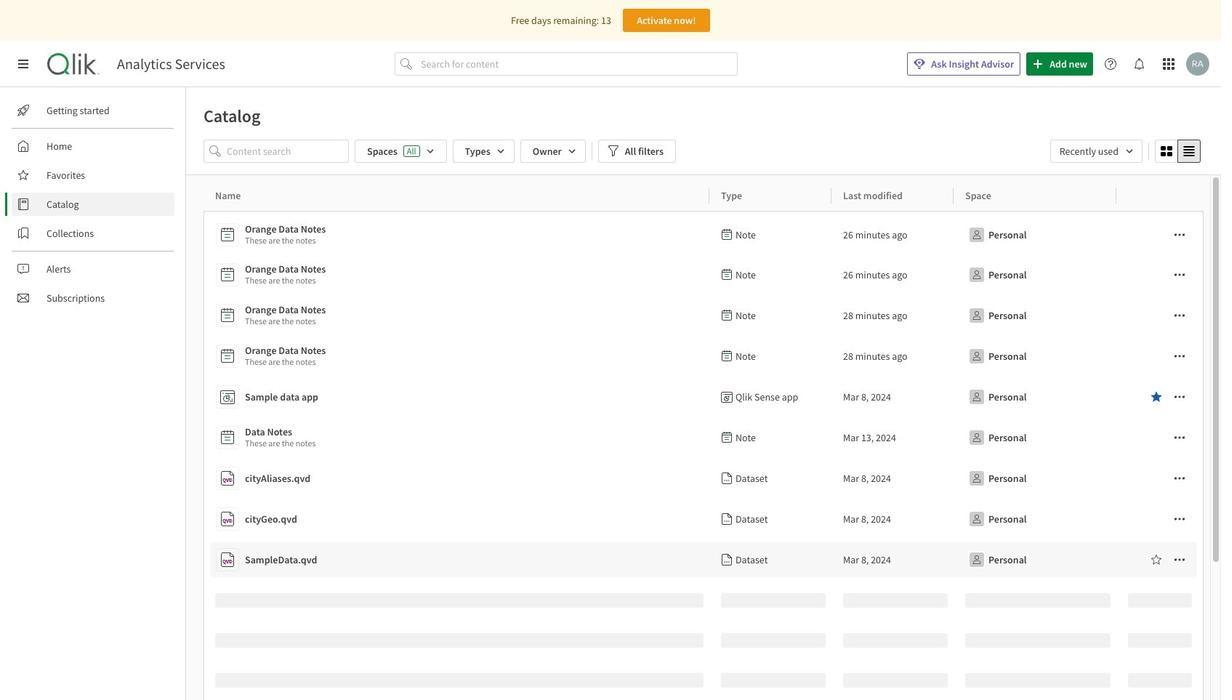 Task type: describe. For each thing, give the bounding box(es) containing it.
2 more actions image from the top
[[1174, 473, 1186, 484]]

1 more actions image from the top
[[1174, 350, 1186, 362]]

add to favorites image
[[1151, 554, 1162, 566]]

list view image
[[1183, 145, 1195, 157]]

Search for content text field
[[418, 52, 738, 76]]

filters region
[[186, 137, 1221, 174]]

close sidebar menu image
[[17, 58, 29, 70]]

switch view group
[[1155, 140, 1201, 163]]

3 more actions image from the top
[[1174, 513, 1186, 525]]

3 more actions image from the top
[[1174, 310, 1186, 321]]

navigation pane element
[[0, 93, 185, 315]]

5 more actions image from the top
[[1174, 432, 1186, 443]]

2 more actions image from the top
[[1174, 269, 1186, 281]]

none field inside filters region
[[1050, 140, 1143, 163]]



Task type: vqa. For each thing, say whether or not it's contained in the screenshot.
"Content search" text field
yes



Task type: locate. For each thing, give the bounding box(es) containing it.
analytics services element
[[117, 55, 225, 73]]

Content search text field
[[227, 140, 349, 163]]

cell
[[710, 211, 832, 254], [832, 211, 954, 254], [954, 211, 1117, 254], [1117, 211, 1204, 254], [710, 254, 832, 295], [832, 254, 954, 295], [954, 254, 1117, 295], [1117, 254, 1204, 295], [710, 295, 832, 336], [832, 295, 954, 336], [954, 295, 1117, 336], [1117, 295, 1204, 336], [710, 336, 832, 377], [832, 336, 954, 377], [954, 336, 1117, 377], [1117, 336, 1204, 377], [710, 377, 832, 417], [832, 377, 954, 417], [954, 377, 1117, 417], [1117, 377, 1204, 417], [710, 417, 832, 458], [832, 417, 954, 458], [954, 417, 1117, 458], [1117, 417, 1204, 458], [710, 458, 832, 499], [832, 458, 954, 499], [954, 458, 1117, 499], [1117, 458, 1204, 499], [710, 499, 832, 539], [832, 499, 954, 539], [954, 499, 1117, 539], [1117, 499, 1204, 539], [710, 539, 832, 580], [832, 539, 954, 580], [954, 539, 1117, 580], [1117, 539, 1204, 580]]

4 more actions image from the top
[[1174, 554, 1186, 566]]

remove from favorites image
[[1151, 391, 1162, 403]]

more actions image
[[1174, 229, 1186, 241], [1174, 269, 1186, 281], [1174, 310, 1186, 321], [1174, 391, 1186, 403], [1174, 432, 1186, 443]]

ruby anderson image
[[1186, 52, 1210, 76]]

tile view image
[[1161, 145, 1173, 157]]

more actions image
[[1174, 350, 1186, 362], [1174, 473, 1186, 484], [1174, 513, 1186, 525], [1174, 554, 1186, 566]]

None field
[[1050, 140, 1143, 163]]

4 more actions image from the top
[[1174, 391, 1186, 403]]

1 more actions image from the top
[[1174, 229, 1186, 241]]



